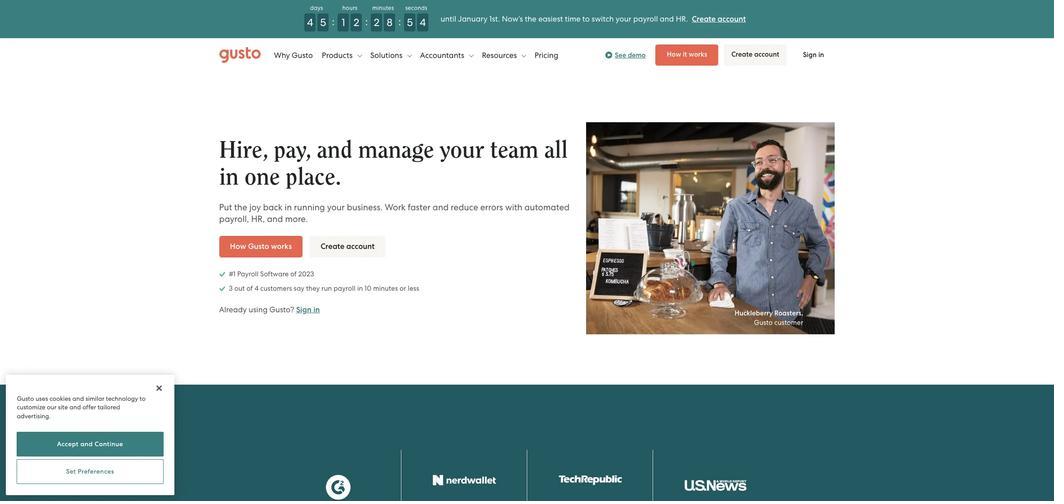 Task type: describe. For each thing, give the bounding box(es) containing it.
faster
[[408, 202, 431, 213]]

errors
[[481, 202, 503, 213]]

roasters,
[[775, 310, 804, 318]]

hire,
[[219, 138, 268, 162]]

2023
[[299, 270, 314, 278]]

in inside put the joy back in running your business. work faster and reduce errors with automated payroll, hr, and more.
[[285, 202, 292, 213]]

main element
[[219, 42, 835, 69]]

until january 1st. now's the easiest time to switch your payroll and hr. create account
[[441, 14, 746, 24]]

payroll,
[[219, 214, 249, 224]]

less
[[408, 285, 419, 293]]

gusto inside 'link'
[[292, 51, 313, 60]]

tiny image
[[608, 54, 611, 57]]

#1 payroll software of 2023
[[227, 270, 314, 278]]

why
[[274, 51, 290, 60]]

products button
[[322, 42, 362, 69]]

until
[[441, 14, 456, 23]]

place.
[[286, 165, 341, 189]]

accountants button
[[420, 42, 474, 69]]

manage
[[358, 138, 434, 162]]

2 2 from the left
[[374, 16, 380, 29]]

solutions
[[370, 51, 405, 60]]

set
[[66, 468, 76, 476]]

pricing
[[535, 51, 559, 60]]

already using gusto? sign in
[[219, 305, 320, 315]]

uses
[[35, 395, 48, 402]]

gusto down "hr,"
[[248, 242, 269, 251]]

or
[[400, 285, 406, 293]]

the inside put the joy back in running your business. work faster and reduce errors with automated payroll, hr, and more.
[[234, 202, 247, 213]]

put the joy back in running your business. work faster and reduce errors with automated payroll, hr, and more.
[[219, 202, 570, 224]]

demo
[[628, 51, 646, 59]]

continue
[[95, 441, 123, 448]]

to inside gusto uses cookies and similar technology to customize our site and offer tailored advertising.
[[140, 395, 146, 402]]

10
[[365, 285, 372, 293]]

why gusto link
[[274, 42, 313, 69]]

3
[[229, 285, 233, 293]]

huckleberry roasters, gusto customer
[[735, 310, 804, 327]]

gusto inside the huckleberry roasters, gusto customer
[[755, 319, 773, 327]]

set preferences button
[[17, 460, 164, 484]]

1 horizontal spatial sign in link
[[793, 45, 835, 65]]

cookies
[[50, 395, 71, 402]]

switch
[[592, 14, 614, 23]]

see demo link
[[606, 50, 646, 60]]

reduce
[[451, 202, 478, 213]]

joy
[[250, 202, 261, 213]]

1 horizontal spatial 4
[[307, 16, 313, 29]]

1 horizontal spatial create
[[692, 14, 716, 24]]

your inside put the joy back in running your business. work faster and reduce errors with automated payroll, hr, and more.
[[327, 202, 345, 213]]

more.
[[285, 214, 308, 224]]

account inside the main element
[[755, 50, 780, 58]]

0 horizontal spatial of
[[247, 285, 253, 293]]

one
[[245, 165, 280, 189]]

seconds
[[406, 4, 428, 11]]

using
[[249, 305, 268, 314]]

4 inside hire, pay, and manage your team all in one place. "main content"
[[255, 285, 259, 293]]

and right site
[[69, 404, 81, 411]]

payroll
[[237, 270, 259, 278]]

solutions button
[[370, 42, 412, 69]]

how gusto works link
[[219, 236, 303, 258]]

1st.
[[490, 14, 500, 23]]

and right faster
[[433, 202, 449, 213]]

already
[[219, 305, 247, 314]]

#1
[[229, 270, 236, 278]]

and down back
[[267, 214, 283, 224]]

preferences
[[78, 468, 114, 476]]

: for 2
[[365, 15, 368, 28]]

1
[[342, 16, 345, 29]]

hr.
[[676, 14, 689, 23]]

similar
[[86, 395, 104, 402]]

pay,
[[274, 138, 311, 162]]

payroll inside the until january 1st. now's the easiest time to switch your payroll and hr. create account
[[634, 14, 658, 23]]

technology
[[106, 395, 138, 402]]

gusto image image
[[587, 122, 835, 335]]

why gusto
[[274, 51, 313, 60]]

hire, pay, and manage your team all in one place.
[[219, 138, 568, 189]]

sign inside hire, pay, and manage your team all in one place. "main content"
[[296, 305, 312, 315]]

1 5 from the left
[[320, 16, 326, 29]]

gusto inside gusto uses cookies and similar technology to customize our site and offer tailored advertising.
[[17, 395, 34, 402]]

all
[[545, 138, 568, 162]]

pricing link
[[535, 42, 559, 69]]

accept and continue
[[57, 441, 123, 448]]

with
[[506, 202, 523, 213]]

2 5 from the left
[[407, 16, 413, 29]]

sign in
[[804, 51, 825, 59]]

offer
[[83, 404, 96, 411]]

how it works
[[667, 50, 708, 58]]

running
[[294, 202, 325, 213]]

team
[[490, 138, 539, 162]]

8
[[387, 16, 393, 29]]

put
[[219, 202, 232, 213]]

automated
[[525, 202, 570, 213]]

customize
[[17, 404, 45, 411]]

run
[[322, 285, 332, 293]]

: for 5
[[332, 15, 335, 28]]

how for how it works
[[667, 50, 682, 58]]

how it works link
[[656, 45, 719, 66]]

3 out of 4 customers say they run payroll in 10 minutes or less
[[227, 285, 419, 293]]



Task type: vqa. For each thing, say whether or not it's contained in the screenshot.
account to the left
yes



Task type: locate. For each thing, give the bounding box(es) containing it.
how down payroll,
[[230, 242, 246, 251]]

1 : from the left
[[332, 15, 335, 28]]

your
[[616, 14, 632, 23], [440, 138, 485, 162], [327, 202, 345, 213]]

create account link
[[692, 14, 746, 24], [724, 45, 787, 66], [310, 236, 386, 258]]

0 vertical spatial your
[[616, 14, 632, 23]]

sign in link
[[793, 45, 835, 65], [296, 305, 320, 315]]

our
[[47, 404, 57, 411]]

1 horizontal spatial 5
[[407, 16, 413, 29]]

see
[[615, 51, 627, 59]]

1 horizontal spatial 2
[[374, 16, 380, 29]]

0 vertical spatial create account link
[[692, 14, 746, 24]]

resources
[[482, 51, 519, 60]]

of left 2023
[[291, 270, 297, 278]]

1 horizontal spatial how
[[667, 50, 682, 58]]

5 down seconds
[[407, 16, 413, 29]]

1 vertical spatial your
[[440, 138, 485, 162]]

payroll left hr.
[[634, 14, 658, 23]]

1 horizontal spatial of
[[291, 270, 297, 278]]

2 horizontal spatial your
[[616, 14, 632, 23]]

2 : from the left
[[365, 15, 368, 28]]

january
[[458, 14, 488, 23]]

works for how gusto works
[[271, 242, 292, 251]]

and inside hire, pay, and manage your team all in one place.
[[317, 138, 352, 162]]

2 horizontal spatial 4
[[420, 16, 426, 29]]

and up offer
[[72, 395, 84, 402]]

0 horizontal spatial create
[[321, 242, 345, 251]]

software
[[260, 270, 289, 278]]

create account
[[732, 50, 780, 58], [321, 242, 375, 251]]

5 down days
[[320, 16, 326, 29]]

see demo
[[615, 51, 646, 59]]

minutes up '8'
[[372, 4, 394, 11]]

create account inside the main element
[[732, 50, 780, 58]]

2 vertical spatial create
[[321, 242, 345, 251]]

1 horizontal spatial create account
[[732, 50, 780, 58]]

1 vertical spatial how
[[230, 242, 246, 251]]

how inside how gusto works link
[[230, 242, 246, 251]]

2 right 1 at the left of page
[[354, 16, 360, 29]]

1 2 from the left
[[354, 16, 360, 29]]

the up payroll,
[[234, 202, 247, 213]]

: left '8'
[[365, 15, 368, 28]]

it
[[683, 50, 688, 58]]

0 horizontal spatial to
[[140, 395, 146, 402]]

payroll right 'run'
[[334, 285, 356, 293]]

how left it
[[667, 50, 682, 58]]

1 horizontal spatial the
[[525, 14, 537, 23]]

customers
[[260, 285, 292, 293]]

0 horizontal spatial 2
[[354, 16, 360, 29]]

0 vertical spatial to
[[583, 14, 590, 23]]

in
[[819, 51, 825, 59], [219, 165, 239, 189], [285, 202, 292, 213], [357, 285, 363, 293], [314, 305, 320, 315]]

: right '8'
[[399, 15, 401, 28]]

5
[[320, 16, 326, 29], [407, 16, 413, 29]]

works
[[689, 50, 708, 58], [271, 242, 292, 251]]

payroll inside hire, pay, and manage your team all in one place. "main content"
[[334, 285, 356, 293]]

0 horizontal spatial sign
[[296, 305, 312, 315]]

create account inside hire, pay, and manage your team all in one place. "main content"
[[321, 242, 375, 251]]

0 vertical spatial how
[[667, 50, 682, 58]]

4 down 'payroll'
[[255, 285, 259, 293]]

your inside hire, pay, and manage your team all in one place.
[[440, 138, 485, 162]]

: left 1 at the left of page
[[332, 15, 335, 28]]

easiest
[[539, 14, 563, 23]]

to right time
[[583, 14, 590, 23]]

2 vertical spatial account
[[347, 242, 375, 251]]

works inside hire, pay, and manage your team all in one place. "main content"
[[271, 242, 292, 251]]

account
[[718, 14, 746, 24], [755, 50, 780, 58], [347, 242, 375, 251]]

and inside the until january 1st. now's the easiest time to switch your payroll and hr. create account
[[660, 14, 674, 23]]

: for 8
[[399, 15, 401, 28]]

the
[[525, 14, 537, 23], [234, 202, 247, 213]]

to right technology at the left bottom of page
[[140, 395, 146, 402]]

work
[[385, 202, 406, 213]]

1 vertical spatial minutes
[[373, 285, 398, 293]]

1 horizontal spatial :
[[365, 15, 368, 28]]

1 vertical spatial create account link
[[724, 45, 787, 66]]

sign
[[804, 51, 817, 59], [296, 305, 312, 315]]

sign inside the main element
[[804, 51, 817, 59]]

works right it
[[689, 50, 708, 58]]

payroll
[[634, 14, 658, 23], [334, 285, 356, 293]]

set preferences
[[66, 468, 114, 476]]

products
[[322, 51, 355, 60]]

4 down days
[[307, 16, 313, 29]]

and inside button
[[80, 441, 93, 448]]

1 vertical spatial create
[[732, 50, 753, 58]]

create inside hire, pay, and manage your team all in one place. "main content"
[[321, 242, 345, 251]]

0 horizontal spatial 4
[[255, 285, 259, 293]]

how gusto works
[[230, 242, 292, 251]]

they
[[306, 285, 320, 293]]

1 vertical spatial to
[[140, 395, 146, 402]]

4
[[307, 16, 313, 29], [420, 16, 426, 29], [255, 285, 259, 293]]

1 vertical spatial works
[[271, 242, 292, 251]]

and
[[660, 14, 674, 23], [317, 138, 352, 162], [433, 202, 449, 213], [267, 214, 283, 224], [72, 395, 84, 402], [69, 404, 81, 411], [80, 441, 93, 448]]

2
[[354, 16, 360, 29], [374, 16, 380, 29]]

customer
[[775, 319, 804, 327]]

2 vertical spatial your
[[327, 202, 345, 213]]

0 vertical spatial minutes
[[372, 4, 394, 11]]

create inside the main element
[[732, 50, 753, 58]]

0 horizontal spatial create account
[[321, 242, 375, 251]]

tailored
[[98, 404, 120, 411]]

online payroll services, hr, and benefits | gusto image
[[219, 47, 261, 63]]

hours
[[342, 4, 358, 11]]

time
[[565, 14, 581, 23]]

0 vertical spatial sign in link
[[793, 45, 835, 65]]

1 vertical spatial of
[[247, 285, 253, 293]]

your inside the until january 1st. now's the easiest time to switch your payroll and hr. create account
[[616, 14, 632, 23]]

2 vertical spatial create account link
[[310, 236, 386, 258]]

2 horizontal spatial account
[[755, 50, 780, 58]]

0 horizontal spatial :
[[332, 15, 335, 28]]

of
[[291, 270, 297, 278], [247, 285, 253, 293]]

2 horizontal spatial :
[[399, 15, 401, 28]]

0 horizontal spatial payroll
[[334, 285, 356, 293]]

2 left '8'
[[374, 16, 380, 29]]

0 vertical spatial the
[[525, 14, 537, 23]]

gusto down the huckleberry
[[755, 319, 773, 327]]

accountants
[[420, 51, 467, 60]]

account inside hire, pay, and manage your team all in one place. "main content"
[[347, 242, 375, 251]]

the inside the until january 1st. now's the easiest time to switch your payroll and hr. create account
[[525, 14, 537, 23]]

resources button
[[482, 42, 527, 69]]

minutes left or
[[373, 285, 398, 293]]

gusto up customize
[[17, 395, 34, 402]]

1 vertical spatial account
[[755, 50, 780, 58]]

0 vertical spatial account
[[718, 14, 746, 24]]

0 vertical spatial sign
[[804, 51, 817, 59]]

minutes inside hire, pay, and manage your team all in one place. "main content"
[[373, 285, 398, 293]]

0 vertical spatial create account
[[732, 50, 780, 58]]

to inside the until january 1st. now's the easiest time to switch your payroll and hr. create account
[[583, 14, 590, 23]]

1 horizontal spatial works
[[689, 50, 708, 58]]

now's
[[502, 14, 523, 23]]

site
[[58, 404, 68, 411]]

0 horizontal spatial your
[[327, 202, 345, 213]]

0 horizontal spatial sign in link
[[296, 305, 320, 315]]

2 horizontal spatial create
[[732, 50, 753, 58]]

:
[[332, 15, 335, 28], [365, 15, 368, 28], [399, 15, 401, 28]]

and right accept
[[80, 441, 93, 448]]

1 horizontal spatial sign
[[804, 51, 817, 59]]

1 horizontal spatial payroll
[[634, 14, 658, 23]]

say
[[294, 285, 305, 293]]

1 vertical spatial create account
[[321, 242, 375, 251]]

hr,
[[251, 214, 265, 224]]

0 horizontal spatial how
[[230, 242, 246, 251]]

4 down seconds
[[420, 16, 426, 29]]

huckleberry
[[735, 310, 773, 318]]

accept
[[57, 441, 79, 448]]

gusto?
[[270, 305, 294, 314]]

0 horizontal spatial the
[[234, 202, 247, 213]]

and up place.
[[317, 138, 352, 162]]

create
[[692, 14, 716, 24], [732, 50, 753, 58], [321, 242, 345, 251]]

advertising.
[[17, 413, 51, 420]]

0 horizontal spatial account
[[347, 242, 375, 251]]

how inside how it works link
[[667, 50, 682, 58]]

0 horizontal spatial 5
[[320, 16, 326, 29]]

1 vertical spatial payroll
[[334, 285, 356, 293]]

of right out
[[247, 285, 253, 293]]

1 horizontal spatial to
[[583, 14, 590, 23]]

and left hr.
[[660, 14, 674, 23]]

days
[[310, 4, 323, 11]]

0 horizontal spatial works
[[271, 242, 292, 251]]

business.
[[347, 202, 383, 213]]

0 vertical spatial of
[[291, 270, 297, 278]]

works up software
[[271, 242, 292, 251]]

1 vertical spatial sign in link
[[296, 305, 320, 315]]

1 horizontal spatial your
[[440, 138, 485, 162]]

in inside hire, pay, and manage your team all in one place.
[[219, 165, 239, 189]]

1 horizontal spatial account
[[718, 14, 746, 24]]

gusto right why
[[292, 51, 313, 60]]

gusto uses cookies and similar technology to customize our site and offer tailored advertising.
[[17, 395, 146, 420]]

hire, pay, and manage your team all in one place. main content
[[0, 72, 1055, 502]]

3 : from the left
[[399, 15, 401, 28]]

to
[[583, 14, 590, 23], [140, 395, 146, 402]]

the right the now's
[[525, 14, 537, 23]]

out
[[235, 285, 245, 293]]

0 vertical spatial payroll
[[634, 14, 658, 23]]

0 vertical spatial works
[[689, 50, 708, 58]]

back
[[263, 202, 283, 213]]

how for how gusto works
[[230, 242, 246, 251]]

works inside the main element
[[689, 50, 708, 58]]

accept and continue button
[[17, 432, 164, 457]]

works for how it works
[[689, 50, 708, 58]]

1 vertical spatial sign
[[296, 305, 312, 315]]

1 vertical spatial the
[[234, 202, 247, 213]]

0 vertical spatial create
[[692, 14, 716, 24]]



